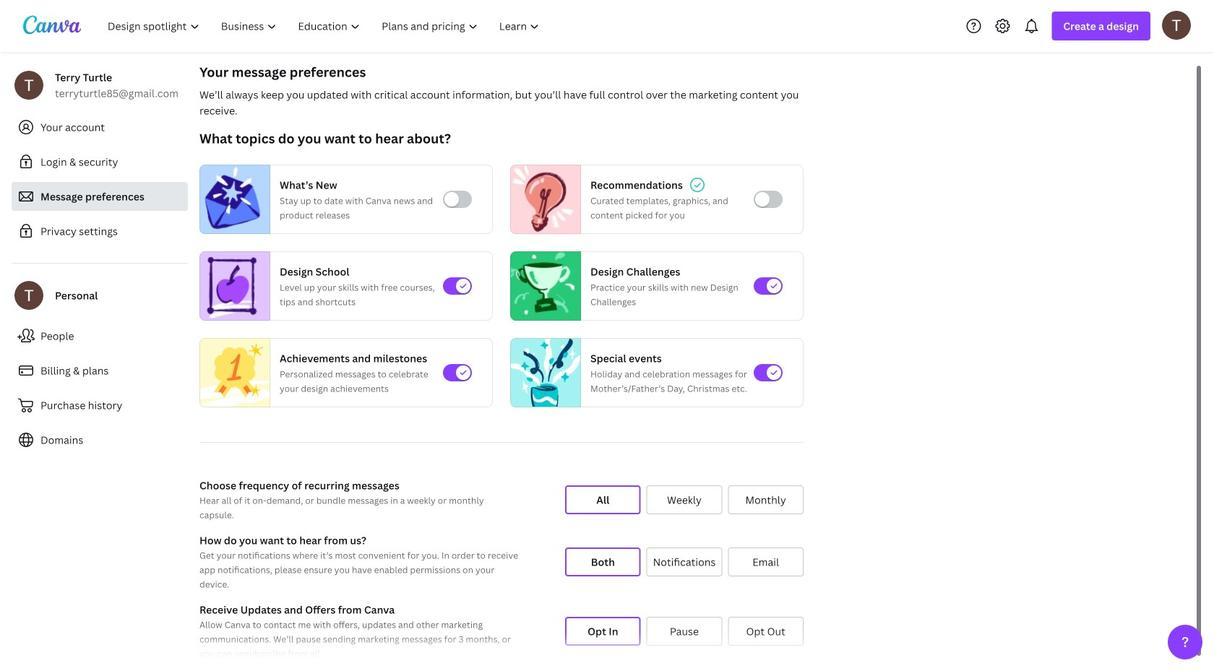 Task type: locate. For each thing, give the bounding box(es) containing it.
top level navigation element
[[98, 12, 552, 40]]

topic image
[[200, 165, 264, 234], [511, 165, 575, 234], [200, 252, 264, 321], [511, 252, 575, 321], [200, 335, 270, 411], [511, 335, 580, 411]]

terry turtle image
[[1162, 11, 1191, 40]]

None button
[[565, 486, 641, 515], [647, 486, 722, 515], [728, 486, 804, 515], [565, 548, 641, 577], [647, 548, 722, 577], [728, 548, 804, 577], [565, 617, 641, 646], [647, 617, 722, 646], [728, 617, 804, 646], [565, 486, 641, 515], [647, 486, 722, 515], [728, 486, 804, 515], [565, 548, 641, 577], [647, 548, 722, 577], [728, 548, 804, 577], [565, 617, 641, 646], [647, 617, 722, 646], [728, 617, 804, 646]]



Task type: vqa. For each thing, say whether or not it's contained in the screenshot.
Photos the all
no



